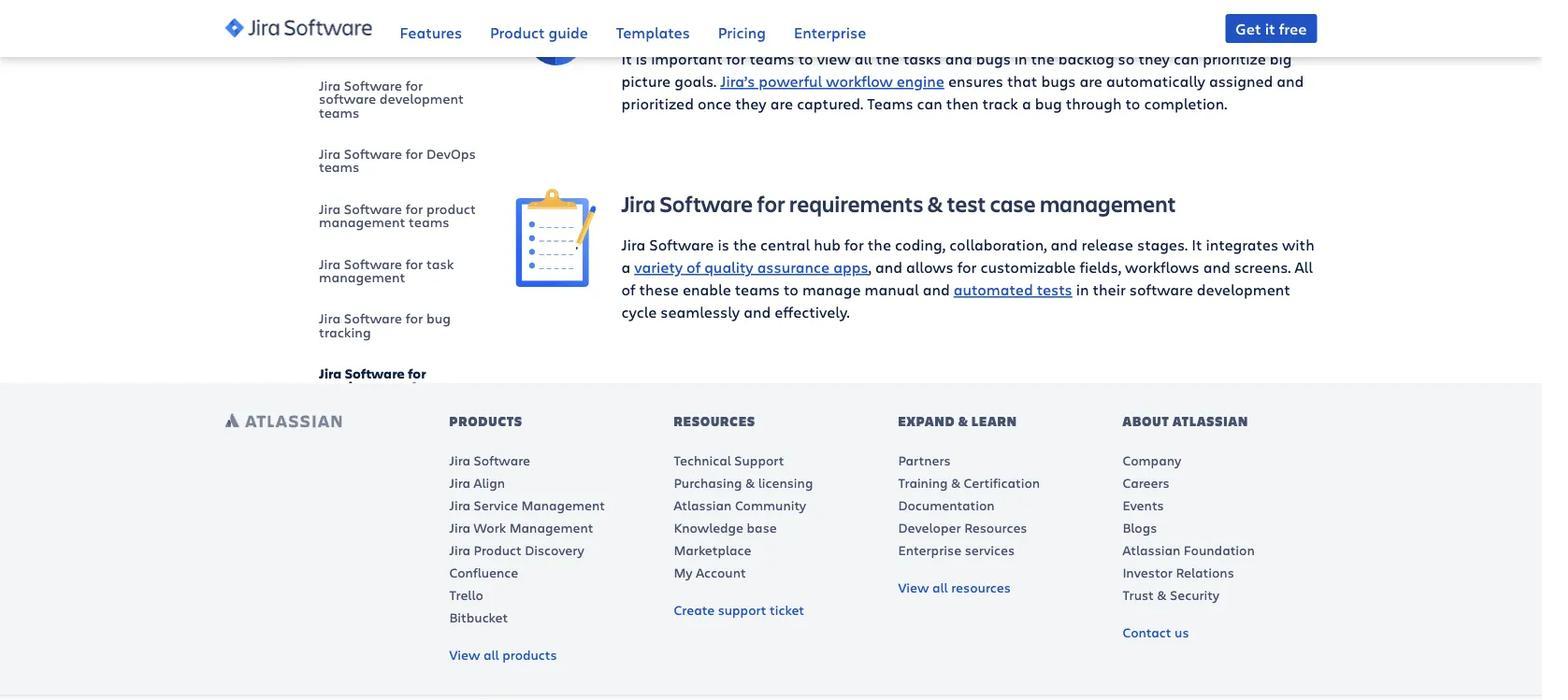 Task type: locate. For each thing, give the bounding box(es) containing it.
and down the integrates at the top of page
[[1203, 257, 1231, 277]]

enterprise
[[794, 22, 866, 42], [898, 541, 962, 559]]

1 horizontal spatial bugs
[[1041, 71, 1076, 91]]

bug down task
[[426, 309, 450, 327]]

0 vertical spatial software
[[1110, 26, 1174, 46]]

development
[[379, 89, 463, 107], [1197, 280, 1291, 300]]

building.
[[1247, 26, 1307, 46]]

jira product discovery link
[[449, 541, 584, 559]]

jira software for project management teams
[[318, 21, 471, 52]]

software inside jira software for requirements & test case management
[[344, 364, 404, 382]]

1 vertical spatial they
[[735, 94, 767, 114]]

0 horizontal spatial view
[[449, 646, 480, 664]]

0 vertical spatial all
[[855, 49, 872, 69]]

software for jira software for task management link
[[344, 254, 402, 272]]

bugs
[[622, 26, 657, 46]]

once
[[698, 94, 732, 114]]

atlassian
[[1173, 413, 1249, 430], [674, 496, 732, 514], [1123, 541, 1181, 559]]

software up quality
[[660, 189, 753, 218]]

bug inside jira software for bug tracking
[[426, 309, 450, 327]]

software down jira software for devops teams link
[[344, 199, 402, 217]]

1 vertical spatial jira software for requirements & test case management
[[318, 364, 449, 409]]

are
[[660, 26, 683, 46], [1080, 71, 1103, 91], [770, 94, 793, 114]]

1 horizontal spatial it
[[1192, 235, 1202, 255]]

company
[[1123, 451, 1182, 469]]

for up jira's
[[727, 49, 746, 69]]

events
[[1123, 496, 1164, 514]]

0 vertical spatial they
[[1139, 49, 1170, 69]]

0 horizontal spatial test
[[423, 378, 449, 396]]

1 vertical spatial product
[[474, 541, 522, 559]]

1 vertical spatial is
[[636, 49, 647, 69]]

1 horizontal spatial view
[[898, 578, 929, 596]]

trello link
[[449, 586, 483, 604]]

0 vertical spatial it
[[622, 49, 632, 69]]

1 horizontal spatial resources
[[964, 519, 1027, 536]]

1 vertical spatial all
[[933, 578, 948, 596]]

1 horizontal spatial test
[[947, 189, 986, 218]]

1 vertical spatial bugs
[[1041, 71, 1076, 91]]

requirements down tracking
[[318, 378, 406, 396]]

resources up services
[[964, 519, 1027, 536]]

software for jira software for requirements & test case management link
[[344, 364, 404, 382]]

jira software for project management teams link
[[318, 10, 476, 65]]

jira software for software development teams link
[[318, 65, 476, 133]]

software
[[1110, 26, 1174, 46], [318, 89, 376, 107], [1130, 280, 1193, 300]]

& inside company careers events blogs atlassian foundation investor relations trust & security
[[1157, 586, 1167, 604]]

for inside the jira software for project management teams
[[405, 21, 423, 39]]

1 vertical spatial of
[[622, 280, 636, 300]]

us
[[1175, 623, 1189, 641]]

software
[[344, 21, 402, 39], [344, 76, 402, 94], [344, 144, 402, 162], [660, 189, 753, 218], [344, 199, 402, 217], [649, 235, 714, 255], [344, 254, 402, 272], [344, 309, 402, 327], [344, 364, 404, 382], [474, 451, 530, 469]]

product left guide
[[490, 22, 545, 42]]

features
[[400, 22, 462, 42]]

for inside jira software for software development teams
[[405, 76, 423, 94]]

so
[[1118, 49, 1135, 69]]

2 horizontal spatial are
[[1080, 71, 1103, 91]]

atlassian right about
[[1173, 413, 1249, 430]]

software inside the jira software for project management teams
[[344, 21, 402, 39]]

knowledge
[[674, 519, 744, 536]]

allows
[[906, 257, 954, 277]]

1 horizontal spatial can
[[1174, 49, 1199, 69]]

software inside jira software for bug tracking
[[344, 309, 402, 327]]

a
[[718, 26, 727, 46], [1177, 26, 1187, 46], [1022, 94, 1031, 114], [622, 257, 631, 277]]

0 vertical spatial development
[[379, 89, 463, 107]]

developer
[[898, 519, 961, 536]]

& down jira software for bug tracking link
[[410, 378, 419, 396]]

2 horizontal spatial is
[[1232, 26, 1243, 46]]

automated
[[954, 280, 1033, 300]]

it right stages.
[[1192, 235, 1202, 255]]

to down "assurance"
[[784, 280, 799, 300]]

manage
[[802, 280, 861, 300]]

for left project at the top
[[405, 21, 423, 39]]

can
[[1174, 49, 1199, 69], [917, 94, 943, 114]]

are up important
[[660, 26, 683, 46]]

purchasing
[[674, 474, 742, 492]]

enterprise up view on the right
[[794, 22, 866, 42]]

1 horizontal spatial of
[[687, 257, 701, 277]]

1 vertical spatial to
[[1126, 94, 1141, 114]]

0 vertical spatial case
[[990, 189, 1036, 218]]

enterprise down developer
[[898, 541, 962, 559]]

1 horizontal spatial in
[[1076, 280, 1089, 300]]

& right trust
[[1157, 586, 1167, 604]]

the down stemming
[[876, 49, 900, 69]]

teams inside the jira software for project management teams
[[408, 34, 449, 52]]

for down jira software for task management link
[[405, 309, 423, 327]]

jira's powerful workflow engine
[[720, 71, 945, 91]]

0 vertical spatial test
[[947, 189, 986, 218]]

is inside jira software is the central hub for the coding, collaboration, and release stages. it integrates with a
[[718, 235, 729, 255]]

1 vertical spatial software
[[318, 89, 376, 107]]

0 vertical spatial bugs
[[976, 49, 1011, 69]]

1 horizontal spatial development
[[1197, 280, 1291, 300]]

jira
[[318, 21, 340, 39], [318, 76, 340, 94], [318, 144, 340, 162], [622, 189, 656, 218], [318, 199, 340, 217], [622, 235, 646, 255], [318, 254, 340, 272], [318, 309, 340, 327], [318, 364, 341, 382], [449, 451, 471, 469], [449, 474, 471, 492], [449, 496, 471, 514], [449, 519, 471, 536], [449, 541, 471, 559]]

contact
[[1123, 623, 1172, 641]]

software up jira software for software development teams
[[344, 21, 402, 39]]

1 vertical spatial atlassian
[[674, 496, 732, 514]]

in inside in their software development cycle seamlessly and effectively.
[[1076, 280, 1089, 300]]

1 vertical spatial test
[[423, 378, 449, 396]]

and inside ensures that bugs are automatically assigned and prioritized once they are captured. teams can then track a bug through to completion.
[[1277, 71, 1304, 91]]

marketplace
[[674, 541, 752, 559]]

management up jira software for bug tracking
[[318, 268, 405, 286]]

software down the jira software for project management teams
[[318, 89, 376, 107]]

in
[[1015, 49, 1028, 69], [1076, 280, 1089, 300]]

test down jira software for bug tracking link
[[423, 378, 449, 396]]

software up variety
[[649, 235, 714, 255]]

development down screens.
[[1197, 280, 1291, 300]]

test up collaboration,
[[947, 189, 986, 218]]

are down powerful
[[770, 94, 793, 114]]

to down automatically
[[1126, 94, 1141, 114]]

0 horizontal spatial all
[[484, 646, 499, 664]]

1 vertical spatial development
[[1197, 280, 1291, 300]]

resources inside partners training & certification documentation developer resources enterprise services
[[964, 519, 1027, 536]]

a left variety
[[622, 257, 631, 277]]

discovery
[[525, 541, 584, 559]]

and down variety of quality assurance apps
[[744, 302, 771, 322]]

variety of quality assurance apps link
[[634, 257, 869, 277]]

with
[[1282, 235, 1315, 255]]

software inside jira software for product management teams
[[344, 199, 402, 217]]

jira inside jira software is the central hub for the coding, collaboration, and release stages. it integrates with a
[[622, 235, 646, 255]]

training & certification link
[[898, 474, 1040, 492]]

for up apps
[[845, 235, 864, 255]]

software inside in their software development cycle seamlessly and effectively.
[[1130, 280, 1193, 300]]

all up workflow
[[855, 49, 872, 69]]

1 vertical spatial view
[[449, 646, 480, 664]]

they inside the bugs are just a name for to-do's stemming from problems within the software a team is building. it is important for teams to view all the tasks and bugs in the backlog so they can prioritize big picture goals.
[[1139, 49, 1170, 69]]

management inside jira software for product management teams
[[318, 213, 405, 231]]

is up quality
[[718, 235, 729, 255]]

of up the enable at the left top of page
[[687, 257, 701, 277]]

software down jira software for task management in the top left of the page
[[344, 309, 402, 327]]

tracking
[[318, 323, 371, 341]]

project
[[426, 21, 471, 39]]

1 vertical spatial bug
[[426, 309, 450, 327]]

management inside the jira software for project management teams
[[318, 34, 405, 52]]

and inside in their software development cycle seamlessly and effectively.
[[744, 302, 771, 322]]

jira software for requirements & test case management down jira software for bug tracking
[[318, 364, 449, 409]]

align
[[474, 474, 505, 492]]

1 horizontal spatial requirements
[[789, 189, 924, 218]]

products
[[502, 646, 557, 664]]

of up cycle at the left top of page
[[622, 280, 636, 300]]

0 vertical spatial to
[[799, 49, 813, 69]]

2 vertical spatial atlassian
[[1123, 541, 1181, 559]]

1 horizontal spatial bug
[[1035, 94, 1062, 114]]

1 vertical spatial resources
[[964, 519, 1027, 536]]

all left products
[[484, 646, 499, 664]]

requirements up hub
[[789, 189, 924, 218]]

assurance
[[757, 257, 830, 277]]

my
[[674, 564, 693, 581]]

clipboard icon image
[[506, 189, 607, 287]]

for left to-
[[775, 26, 794, 46]]

jira software for devops teams link
[[318, 133, 476, 188]]

view down "enterprise services" link
[[898, 578, 929, 596]]

0 vertical spatial are
[[660, 26, 683, 46]]

product down work on the bottom left
[[474, 541, 522, 559]]

for left devops
[[405, 144, 423, 162]]

0 horizontal spatial it
[[622, 49, 632, 69]]

& down support
[[745, 474, 755, 492]]

bug icon image
[[506, 0, 607, 65]]

software down workflows
[[1130, 280, 1193, 300]]

teams
[[867, 94, 913, 114]]

and down from
[[945, 49, 972, 69]]

jira's
[[720, 71, 755, 91]]

product inside jira software jira align jira service management jira work management jira product discovery confluence trello bitbucket
[[474, 541, 522, 559]]

ensures
[[948, 71, 1004, 91]]

a inside ensures that bugs are automatically assigned and prioritized once they are captured. teams can then track a bug through to completion.
[[1022, 94, 1031, 114]]

for down jira software for project management teams link
[[405, 76, 423, 94]]

in inside the bugs are just a name for to-do's stemming from problems within the software a team is building. it is important for teams to view all the tasks and bugs in the backlog so they can prioritize big picture goals.
[[1015, 49, 1028, 69]]

teams inside , and allows for customizable fields, workflows and screens. all of these enable teams to manage manual and
[[735, 280, 780, 300]]

for inside jira software is the central hub for the coding, collaboration, and release stages. it integrates with a
[[845, 235, 864, 255]]

technical support link
[[674, 451, 784, 469]]

jira software for task management link
[[318, 243, 476, 298]]

2 vertical spatial all
[[484, 646, 499, 664]]

1 vertical spatial enterprise
[[898, 541, 962, 559]]

1 vertical spatial it
[[1192, 235, 1202, 255]]

1 vertical spatial case
[[318, 391, 349, 409]]

can down engine
[[917, 94, 943, 114]]

relations
[[1176, 564, 1234, 581]]

guide
[[549, 22, 588, 42]]

it down bugs
[[622, 49, 632, 69]]

1 horizontal spatial is
[[718, 235, 729, 255]]

0 vertical spatial jira software for requirements & test case management
[[622, 189, 1176, 218]]

atlassian up investor
[[1123, 541, 1181, 559]]

bug inside ensures that bugs are automatically assigned and prioritized once they are captured. teams can then track a bug through to completion.
[[1035, 94, 1062, 114]]

0 horizontal spatial development
[[379, 89, 463, 107]]

get
[[1236, 18, 1262, 38]]

view
[[898, 578, 929, 596], [449, 646, 480, 664]]

1 horizontal spatial all
[[855, 49, 872, 69]]

in left "their" on the right
[[1076, 280, 1089, 300]]

1 horizontal spatial they
[[1139, 49, 1170, 69]]

to inside , and allows for customizable fields, workflows and screens. all of these enable teams to manage manual and
[[784, 280, 799, 300]]

get it free
[[1236, 18, 1307, 38]]

2 vertical spatial to
[[784, 280, 799, 300]]

resources
[[674, 413, 756, 430], [964, 519, 1027, 536]]

bugs inside ensures that bugs are automatically assigned and prioritized once they are captured. teams can then track a bug through to completion.
[[1041, 71, 1076, 91]]

management inside jira software for task management
[[318, 268, 405, 286]]

software up 'align'
[[474, 451, 530, 469]]

bugs down backlog
[[1041, 71, 1076, 91]]

software inside jira software for software development teams
[[318, 89, 376, 107]]

0 horizontal spatial are
[[660, 26, 683, 46]]

software inside jira software for task management
[[344, 254, 402, 272]]

2 horizontal spatial all
[[933, 578, 948, 596]]

create support ticket
[[674, 601, 804, 619]]

seamlessly
[[661, 302, 740, 322]]

0 horizontal spatial resources
[[674, 413, 756, 430]]

software inside 'jira software for devops teams'
[[344, 144, 402, 162]]

software for jira software for bug tracking link
[[344, 309, 402, 327]]

0 horizontal spatial can
[[917, 94, 943, 114]]

software down jira software for product management teams link
[[344, 254, 402, 272]]

0 vertical spatial can
[[1174, 49, 1199, 69]]

software for jira software for project management teams link
[[344, 21, 402, 39]]

case up collaboration,
[[990, 189, 1036, 218]]

0 vertical spatial in
[[1015, 49, 1028, 69]]

company careers events blogs atlassian foundation investor relations trust & security
[[1123, 451, 1255, 604]]

all for view all resources
[[933, 578, 948, 596]]

task
[[426, 254, 454, 272]]

are up through
[[1080, 71, 1103, 91]]

to inside ensures that bugs are automatically assigned and prioritized once they are captured. teams can then track a bug through to completion.
[[1126, 94, 1141, 114]]

jira inside 'jira software for devops teams'
[[318, 144, 340, 162]]

all down "enterprise services" link
[[933, 578, 948, 596]]

software down the jira software for project management teams
[[344, 76, 402, 94]]

create
[[674, 601, 715, 619]]

bug down that
[[1035, 94, 1062, 114]]

2 vertical spatial software
[[1130, 280, 1193, 300]]

is down bugs
[[636, 49, 647, 69]]

& inside technical support purchasing & licensing atlassian community knowledge base marketplace my account
[[745, 474, 755, 492]]

they inside ensures that bugs are automatically assigned and prioritized once they are captured. teams can then track a bug through to completion.
[[735, 94, 767, 114]]

& inside partners training & certification documentation developer resources enterprise services
[[951, 474, 961, 492]]

0 horizontal spatial in
[[1015, 49, 1028, 69]]

variety
[[634, 257, 683, 277]]

bugs down problems
[[976, 49, 1011, 69]]

they down jira's
[[735, 94, 767, 114]]

partners training & certification documentation developer resources enterprise services
[[898, 451, 1040, 559]]

the down within
[[1031, 49, 1055, 69]]

automatically
[[1106, 71, 1206, 91]]

case down tracking
[[318, 391, 349, 409]]

2 vertical spatial is
[[718, 235, 729, 255]]

1 horizontal spatial are
[[770, 94, 793, 114]]

blogs
[[1123, 519, 1157, 536]]

software down jira software for software development teams
[[344, 144, 402, 162]]

bugs are just a name for to-do's stemming from problems within the software a team is building. it is important for teams to view all the tasks and bugs in the backlog so they can prioritize big picture goals.
[[622, 26, 1307, 91]]

software down jira software for bug tracking
[[344, 364, 404, 382]]

1 vertical spatial are
[[1080, 71, 1103, 91]]

resources up technical
[[674, 413, 756, 430]]

0 vertical spatial is
[[1232, 26, 1243, 46]]

view down bitbucket
[[449, 646, 480, 664]]

to down to-
[[799, 49, 813, 69]]

is up prioritize
[[1232, 26, 1243, 46]]

1 horizontal spatial enterprise
[[898, 541, 962, 559]]

name
[[731, 26, 771, 46]]

1 vertical spatial in
[[1076, 280, 1089, 300]]

1 vertical spatial can
[[917, 94, 943, 114]]

about
[[1123, 413, 1170, 430]]

for left product
[[405, 199, 423, 217]]

backlog
[[1059, 49, 1115, 69]]

workflow
[[826, 71, 893, 91]]

for left task
[[405, 254, 423, 272]]

jira software for bug tracking
[[318, 309, 450, 341]]

0 vertical spatial view
[[898, 578, 929, 596]]

can inside the bugs are just a name for to-do's stemming from problems within the software a team is building. it is important for teams to view all the tasks and bugs in the backlog so they can prioritize big picture goals.
[[1174, 49, 1199, 69]]

they up automatically
[[1139, 49, 1170, 69]]

0 vertical spatial enterprise
[[794, 22, 866, 42]]

a inside jira software is the central hub for the coding, collaboration, and release stages. it integrates with a
[[622, 257, 631, 277]]

view for view all resources
[[898, 578, 929, 596]]

documentation
[[898, 496, 995, 514]]

all
[[855, 49, 872, 69], [933, 578, 948, 596], [484, 646, 499, 664]]

0 horizontal spatial they
[[735, 94, 767, 114]]

for inside jira software for bug tracking
[[405, 309, 423, 327]]

software up so at the top
[[1110, 26, 1174, 46]]

0 vertical spatial bug
[[1035, 94, 1062, 114]]

test inside jira software for requirements & test case management
[[423, 378, 449, 396]]

& up documentation
[[951, 474, 961, 492]]

technical support purchasing & licensing atlassian community knowledge base marketplace my account
[[674, 451, 813, 581]]

and up customizable
[[1051, 235, 1078, 255]]

0 horizontal spatial bugs
[[976, 49, 1011, 69]]

a down that
[[1022, 94, 1031, 114]]

management up jira software for task management in the top left of the page
[[318, 213, 405, 231]]

jira software for bug tracking link
[[318, 298, 476, 353]]

jira inside jira software for software development teams
[[318, 76, 340, 94]]

0 vertical spatial of
[[687, 257, 701, 277]]

0 horizontal spatial bug
[[426, 309, 450, 327]]

for up automated
[[957, 257, 977, 277]]

development up devops
[[379, 89, 463, 107]]

for down jira software for bug tracking link
[[408, 364, 426, 382]]

the up ,
[[868, 235, 891, 255]]

jira software for requirements & test case management up coding,
[[622, 189, 1176, 218]]

is
[[1232, 26, 1243, 46], [636, 49, 647, 69], [718, 235, 729, 255]]

teams inside the bugs are just a name for to-do's stemming from problems within the software a team is building. it is important for teams to view all the tasks and bugs in the backlog so they can prioritize big picture goals.
[[750, 49, 795, 69]]

management up jira software for software development teams
[[318, 34, 405, 52]]

in up that
[[1015, 49, 1028, 69]]

events link
[[1123, 496, 1164, 514]]

atlassian down the purchasing
[[674, 496, 732, 514]]

it inside jira software is the central hub for the coding, collaboration, and release stages. it integrates with a
[[1192, 235, 1202, 255]]

bugs inside the bugs are just a name for to-do's stemming from problems within the software a team is building. it is important for teams to view all the tasks and bugs in the backlog so they can prioritize big picture goals.
[[976, 49, 1011, 69]]

bugs
[[976, 49, 1011, 69], [1041, 71, 1076, 91]]

customizable
[[981, 257, 1076, 277]]

a left team
[[1177, 26, 1187, 46]]

1 vertical spatial requirements
[[318, 378, 406, 396]]

0 horizontal spatial of
[[622, 280, 636, 300]]

management for jira software for task management
[[318, 268, 405, 286]]

product
[[426, 199, 475, 217]]

and down big at the top right of the page
[[1277, 71, 1304, 91]]

1 horizontal spatial jira software for requirements & test case management
[[622, 189, 1176, 218]]

to-
[[798, 26, 818, 46]]

development inside in their software development cycle seamlessly and effectively.
[[1197, 280, 1291, 300]]

software inside jira software for software development teams
[[344, 76, 402, 94]]

all for view all products
[[484, 646, 499, 664]]

can down team
[[1174, 49, 1199, 69]]



Task type: describe. For each thing, give the bounding box(es) containing it.
jira software for devops teams
[[318, 144, 475, 176]]

product guide link
[[490, 0, 588, 56]]

view for view all products
[[449, 646, 480, 664]]

0 horizontal spatial requirements
[[318, 378, 406, 396]]

workflows
[[1125, 257, 1200, 277]]

trust
[[1123, 586, 1154, 604]]

software for jira software for product management teams link
[[344, 199, 402, 217]]

problems
[[963, 26, 1030, 46]]

teams inside jira software for product management teams
[[408, 213, 449, 231]]

bitbucket link
[[449, 608, 508, 626]]

0 vertical spatial management
[[521, 496, 605, 514]]

powerful
[[759, 71, 822, 91]]

tasks
[[903, 49, 942, 69]]

confluence link
[[449, 564, 518, 581]]

software inside the bugs are just a name for to-do's stemming from problems within the software a team is building. it is important for teams to view all the tasks and bugs in the backlog so they can prioritize big picture goals.
[[1110, 26, 1174, 46]]

view
[[817, 49, 851, 69]]

community
[[735, 496, 806, 514]]

prioritized
[[622, 94, 694, 114]]

create support ticket link
[[674, 601, 804, 619]]

0 vertical spatial atlassian
[[1173, 413, 1249, 430]]

enterprise link
[[794, 0, 866, 56]]

and right ,
[[875, 257, 903, 277]]

view all resources
[[898, 578, 1011, 596]]

in their software development cycle seamlessly and effectively.
[[622, 280, 1291, 322]]

within
[[1034, 26, 1079, 46]]

my account link
[[674, 564, 746, 581]]

just
[[687, 26, 714, 46]]

software for the jira software for software development teams link
[[344, 76, 402, 94]]

through
[[1066, 94, 1122, 114]]

big
[[1270, 49, 1292, 69]]

for inside jira software for task management
[[405, 254, 423, 272]]

jira inside jira software for bug tracking
[[318, 309, 340, 327]]

management for jira software for product management teams
[[318, 213, 405, 231]]

partners
[[898, 451, 951, 469]]

service
[[474, 496, 518, 514]]

management up release
[[1040, 189, 1176, 218]]

jira inside jira software for task management
[[318, 254, 340, 272]]

automated tests
[[954, 280, 1073, 300]]

are inside the bugs are just a name for to-do's stemming from problems within the software a team is building. it is important for teams to view all the tasks and bugs in the backlog so they can prioritize big picture goals.
[[660, 26, 683, 46]]

teams inside jira software for software development teams
[[318, 103, 359, 121]]

coding,
[[895, 235, 946, 255]]

important
[[651, 49, 723, 69]]

blogs link
[[1123, 519, 1157, 536]]

automated tests link
[[954, 280, 1073, 300]]

for up the central on the top of the page
[[757, 189, 785, 218]]

certification
[[964, 474, 1040, 492]]

for inside 'jira software for devops teams'
[[405, 144, 423, 162]]

jira inside the jira software for project management teams
[[318, 21, 340, 39]]

to inside the bugs are just a name for to-do's stemming from problems within the software a team is building. it is important for teams to view all the tasks and bugs in the backlog so they can prioritize big picture goals.
[[799, 49, 813, 69]]

integrates
[[1206, 235, 1279, 255]]

fields,
[[1080, 257, 1122, 277]]

devops
[[426, 144, 475, 162]]

0 horizontal spatial jira software for requirements & test case management
[[318, 364, 449, 409]]

contact us
[[1123, 623, 1189, 641]]

team
[[1190, 26, 1228, 46]]

for inside jira software for requirements & test case management
[[408, 364, 426, 382]]

it inside the bugs are just a name for to-do's stemming from problems within the software a team is building. it is important for teams to view all the tasks and bugs in the backlog so they can prioritize big picture goals.
[[622, 49, 632, 69]]

jira work management link
[[449, 519, 593, 536]]

jira software for requirements & test case management link
[[318, 353, 476, 421]]

it
[[1265, 18, 1276, 38]]

features link
[[400, 0, 462, 56]]

cycle
[[622, 302, 657, 322]]

enable
[[683, 280, 731, 300]]

and inside the bugs are just a name for to-do's stemming from problems within the software a team is building. it is important for teams to view all the tasks and bugs in the backlog so they can prioritize big picture goals.
[[945, 49, 972, 69]]

teams inside 'jira software for devops teams'
[[318, 158, 359, 176]]

completion.
[[1144, 94, 1227, 114]]

atlassian inside company careers events blogs atlassian foundation investor relations trust & security
[[1123, 541, 1181, 559]]

partners link
[[898, 451, 951, 469]]

0 horizontal spatial case
[[318, 391, 349, 409]]

software for jira software for devops teams link
[[344, 144, 402, 162]]

learn
[[972, 413, 1018, 430]]

all inside the bugs are just a name for to-do's stemming from problems within the software a team is building. it is important for teams to view all the tasks and bugs in the backlog so they can prioritize big picture goals.
[[855, 49, 872, 69]]

0 horizontal spatial is
[[636, 49, 647, 69]]

variety of quality assurance apps
[[634, 257, 869, 277]]

of inside , and allows for customizable fields, workflows and screens. all of these enable teams to manage manual and
[[622, 280, 636, 300]]

atlassian community link
[[674, 496, 806, 514]]

management for jira software for project management teams
[[318, 34, 405, 52]]

2 vertical spatial are
[[770, 94, 793, 114]]

atlassian inside technical support purchasing & licensing atlassian community knowledge base marketplace my account
[[674, 496, 732, 514]]

release
[[1082, 235, 1134, 255]]

software inside jira software jira align jira service management jira work management jira product discovery confluence trello bitbucket
[[474, 451, 530, 469]]

engine
[[897, 71, 945, 91]]

expand & learn
[[898, 413, 1018, 430]]

0 vertical spatial resources
[[674, 413, 756, 430]]

licensing
[[758, 474, 813, 492]]

software inside jira software is the central hub for the coding, collaboration, and release stages. it integrates with a
[[649, 235, 714, 255]]

marketplace link
[[674, 541, 752, 559]]

get it free link
[[1226, 14, 1317, 43]]

assigned
[[1209, 71, 1273, 91]]

account
[[696, 564, 746, 581]]

do's
[[818, 26, 847, 46]]

then
[[946, 94, 979, 114]]

1 vertical spatial management
[[510, 519, 593, 536]]

1 horizontal spatial case
[[990, 189, 1036, 218]]

jira's powerful workflow engine link
[[720, 71, 945, 91]]

the up variety of quality assurance apps
[[733, 235, 757, 255]]

hub
[[814, 235, 841, 255]]

0 horizontal spatial enterprise
[[794, 22, 866, 42]]

for inside jira software for product management teams
[[405, 199, 423, 217]]

for inside , and allows for customizable fields, workflows and screens. all of these enable teams to manage manual and
[[957, 257, 977, 277]]

jira software link
[[449, 451, 530, 469]]

work
[[474, 519, 506, 536]]

& up coding,
[[928, 189, 943, 218]]

templates
[[616, 22, 690, 42]]

& left learn
[[958, 413, 969, 430]]

enterprise inside partners training & certification documentation developer resources enterprise services
[[898, 541, 962, 559]]

templates link
[[616, 0, 690, 56]]

their
[[1093, 280, 1126, 300]]

management down jira software for bug tracking link
[[352, 391, 441, 409]]

investor
[[1123, 564, 1173, 581]]

can inside ensures that bugs are automatically assigned and prioritized once they are captured. teams can then track a bug through to completion.
[[917, 94, 943, 114]]

view all products link
[[449, 646, 557, 664]]

jira inside jira software for product management teams
[[318, 199, 340, 217]]

quality
[[704, 257, 754, 277]]

apps
[[834, 257, 869, 277]]

developer resources link
[[898, 519, 1027, 536]]

from
[[926, 26, 960, 46]]

the up backlog
[[1083, 26, 1106, 46]]

stemming
[[851, 26, 923, 46]]

a right the just
[[718, 26, 727, 46]]

free
[[1279, 18, 1307, 38]]

trello
[[449, 586, 483, 604]]

expand
[[898, 413, 955, 430]]

product guide
[[490, 22, 588, 42]]

careers link
[[1123, 474, 1170, 492]]

& inside jira software for requirements & test case management
[[410, 378, 419, 396]]

stages.
[[1137, 235, 1188, 255]]

, and allows for customizable fields, workflows and screens. all of these enable teams to manage manual and
[[622, 257, 1313, 300]]

0 vertical spatial requirements
[[789, 189, 924, 218]]

and down allows
[[923, 280, 950, 300]]

and inside jira software is the central hub for the coding, collaboration, and release stages. it integrates with a
[[1051, 235, 1078, 255]]

products
[[449, 413, 523, 430]]

investor relations link
[[1123, 564, 1234, 581]]

goals.
[[675, 71, 717, 91]]

contact us link
[[1123, 623, 1189, 641]]

confluence
[[449, 564, 518, 581]]

0 vertical spatial product
[[490, 22, 545, 42]]

manual
[[865, 280, 919, 300]]

services
[[965, 541, 1015, 559]]

development inside jira software for software development teams
[[379, 89, 463, 107]]



Task type: vqa. For each thing, say whether or not it's contained in the screenshot.
creating your confluence site... on the bottom
no



